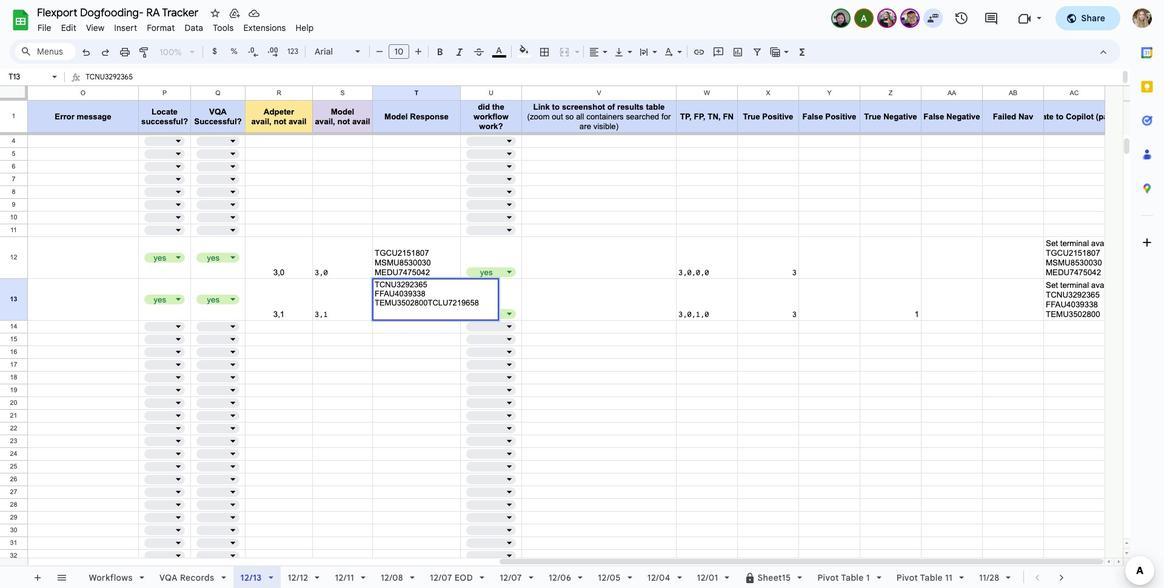 Task type: locate. For each thing, give the bounding box(es) containing it.
1 horizontal spatial ffau4039338
[[375, 289, 426, 298]]

1 vertical spatial ffau4039338
[[375, 289, 426, 298]]

extensions menu item
[[239, 21, 291, 35]]

tcnu3292365 ffau4039338 temu3502800tclu7219658 for tcnu3292365 ffau4039338 temu3502800tclu7219658 text field
[[86, 72, 195, 109]]

12/07
[[430, 573, 452, 583], [500, 573, 522, 583]]

0 horizontal spatial ffau4039338
[[86, 86, 132, 95]]

share button
[[1056, 6, 1121, 30]]

pivot inside dropdown button
[[818, 573, 839, 583]]

temu3502800tclu7219658 inside text field
[[86, 100, 180, 109]]

0 horizontal spatial tcnu3292365 ffau4039338 temu3502800tclu7219658
[[86, 72, 195, 109]]

fill color image
[[517, 43, 531, 58]]

tcnu3292365 inside the t13 field
[[375, 280, 427, 289]]

12/12 button
[[280, 566, 328, 588]]

ffau4039338 inside the t13 field
[[375, 289, 426, 298]]

Font size text field
[[389, 44, 409, 59]]

tcnu3292365 ffau4039338 temu3502800tclu7219658 inside text field
[[86, 72, 195, 109]]

functions image
[[795, 43, 809, 60]]

1 horizontal spatial pivot
[[897, 573, 918, 583]]

table left 1 in the bottom of the page
[[841, 573, 864, 583]]

1 horizontal spatial 12/07
[[500, 573, 522, 583]]

1 horizontal spatial table
[[920, 573, 943, 583]]

arial
[[315, 46, 333, 57]]

12/07 for 12/07 eod
[[430, 573, 452, 583]]

1 12/07 from the left
[[430, 573, 452, 583]]

text color image
[[492, 43, 506, 58]]

menu bar inside menu bar banner
[[33, 16, 319, 36]]

name box (⌘ + j) element
[[4, 70, 61, 84]]

1 pivot from the left
[[818, 573, 839, 583]]

pivot inside popup button
[[897, 573, 918, 583]]

none text field inside name box (⌘ + j) element
[[5, 71, 50, 82]]

1 vertical spatial temu3502800tclu7219658
[[375, 298, 479, 307]]

table inside dropdown button
[[841, 573, 864, 583]]

sheet15
[[758, 573, 791, 583]]

file menu item
[[33, 21, 56, 35]]

1 table from the left
[[841, 573, 864, 583]]

toolbar
[[25, 566, 76, 588], [77, 566, 1076, 588], [1025, 566, 1076, 588]]

table inside popup button
[[920, 573, 943, 583]]

2 toolbar from the left
[[77, 566, 1076, 588]]

borders image
[[538, 43, 552, 60]]

toolbar containing workflows
[[77, 566, 1076, 588]]

12/07 eod
[[430, 573, 473, 583]]

2 12/07 from the left
[[500, 573, 522, 583]]

0 horizontal spatial temu3502800tclu7219658
[[86, 100, 180, 109]]

angela cha image
[[855, 10, 872, 27]]

12/08 button
[[373, 566, 423, 588]]

pivot right 1 in the bottom of the page
[[897, 573, 918, 583]]

0 horizontal spatial pivot
[[818, 573, 839, 583]]

tcnu3292365
[[86, 72, 133, 81], [375, 280, 427, 289]]

0 vertical spatial temu3502800tclu7219658
[[86, 100, 180, 109]]

select merge type image
[[572, 44, 580, 48]]

Font size field
[[389, 44, 414, 59]]

pivot left 1 in the bottom of the page
[[818, 573, 839, 583]]

12/07 right the eod
[[500, 573, 522, 583]]

menu bar
[[33, 16, 319, 36]]

0 vertical spatial ffau4039338
[[86, 86, 132, 95]]

1 vertical spatial tcnu3292365 ffau4039338 temu3502800tclu7219658
[[375, 280, 497, 307]]

1 vertical spatial tcnu3292365
[[375, 280, 427, 289]]

0 horizontal spatial 12/07
[[430, 573, 452, 583]]

extensions
[[243, 22, 286, 33]]

format menu item
[[142, 21, 180, 35]]

font list. arial selected. option
[[315, 43, 348, 60]]

jordyn shuell image
[[879, 10, 895, 27]]

tcnu3292365 inside text field
[[86, 72, 133, 81]]

0 horizontal spatial table
[[841, 573, 864, 583]]

table
[[841, 573, 864, 583], [920, 573, 943, 583]]

table left the 11
[[920, 573, 943, 583]]

1 horizontal spatial tcnu3292365 ffau4039338 temu3502800tclu7219658
[[375, 280, 497, 307]]

tab list
[[1131, 36, 1164, 554]]

%
[[231, 46, 238, 56]]

data
[[185, 22, 203, 33]]

tcnu3292365 ffau4039338 temu3502800tclu7219658
[[86, 72, 195, 109], [375, 280, 497, 307]]

data menu item
[[180, 21, 208, 35]]

pivot
[[818, 573, 839, 583], [897, 573, 918, 583]]

12/07 left the eod
[[430, 573, 452, 583]]

2 pivot from the left
[[897, 573, 918, 583]]

ffau4039338
[[86, 86, 132, 95], [375, 289, 426, 298]]

michele murakami image
[[832, 10, 849, 27]]

insert
[[114, 22, 137, 33]]

tcnu3292365 for tcnu3292365 ffau4039338 temu3502800tclu7219658 text field
[[86, 72, 133, 81]]

2 table from the left
[[920, 573, 943, 583]]

ffau4039338 inside text field
[[86, 86, 132, 95]]

None text field
[[5, 71, 50, 82]]

1 horizontal spatial tcnu3292365
[[375, 280, 427, 289]]

format
[[147, 22, 175, 33]]

12/13 button
[[233, 566, 281, 588]]

T13 field
[[375, 280, 497, 317]]

all sheets image
[[52, 568, 71, 587]]

tcnu3292365 for the t13 field
[[375, 280, 427, 289]]

pivot table 1 button
[[810, 566, 890, 588]]

0 vertical spatial tcnu3292365
[[86, 72, 133, 81]]

12/13
[[240, 573, 262, 583]]

12/04
[[648, 573, 671, 583]]

pivot table 11
[[897, 573, 953, 583]]

records
[[180, 573, 214, 583]]

main toolbar
[[75, 0, 813, 393]]

11/28
[[979, 573, 1000, 583]]

Zoom text field
[[156, 44, 186, 61]]

12/11 button
[[327, 566, 374, 588]]

12/07 button
[[492, 566, 542, 588]]

application containing share
[[0, 0, 1164, 588]]

0 horizontal spatial tcnu3292365
[[86, 72, 133, 81]]

0 vertical spatial tcnu3292365 ffau4039338 temu3502800tclu7219658
[[86, 72, 195, 109]]

menu bar containing file
[[33, 16, 319, 36]]

Rename text field
[[33, 5, 206, 19]]

application
[[0, 0, 1164, 588]]

sheet15 button
[[737, 566, 811, 588]]

share
[[1082, 13, 1106, 24]]

temu3502800tclu7219658 inside the t13 field
[[375, 298, 479, 307]]

1 horizontal spatial temu3502800tclu7219658
[[375, 298, 479, 307]]

view
[[86, 22, 105, 33]]

tools menu item
[[208, 21, 239, 35]]

temu3502800tclu7219658
[[86, 100, 180, 109], [375, 298, 479, 307]]

12/05
[[598, 573, 621, 583]]

pivot for pivot table 1
[[818, 573, 839, 583]]



Task type: describe. For each thing, give the bounding box(es) containing it.
help
[[296, 22, 314, 33]]

vqa records
[[159, 573, 214, 583]]

pivot table 11 button
[[889, 566, 972, 588]]

12/01 button
[[689, 566, 738, 588]]

insert menu item
[[109, 21, 142, 35]]

Zoom field
[[155, 43, 200, 61]]

temu3502800tclu7219658 for the t13 field
[[375, 298, 479, 307]]

12/07 eod button
[[422, 566, 493, 588]]

12/12
[[288, 573, 308, 583]]

vqa records button
[[152, 566, 234, 588]]

ffau4039338 for tcnu3292365 ffau4039338 temu3502800tclu7219658 text field
[[86, 86, 132, 95]]

Star checkbox
[[207, 5, 224, 22]]

12/01
[[697, 573, 718, 583]]

$
[[212, 46, 217, 56]]

1
[[866, 573, 870, 583]]

123 button
[[283, 42, 303, 61]]

11
[[946, 573, 953, 583]]

table for 11
[[920, 573, 943, 583]]

workflows
[[89, 573, 133, 583]]

ffau4039338 for the t13 field
[[375, 289, 426, 298]]

ben chafik image
[[902, 10, 919, 27]]

eod
[[455, 573, 473, 583]]

12/08
[[381, 573, 403, 583]]

file
[[38, 22, 51, 33]]

12/07 for 12/07
[[500, 573, 522, 583]]

workflows button
[[81, 566, 152, 588]]

tools
[[213, 22, 234, 33]]

12/05 button
[[590, 566, 640, 588]]

table for 1
[[841, 573, 864, 583]]

temu3502800tclu7219658 for tcnu3292365 ffau4039338 temu3502800tclu7219658 text field
[[86, 100, 180, 109]]

vqa
[[159, 573, 178, 583]]

help menu item
[[291, 21, 319, 35]]

12/11
[[335, 573, 354, 583]]

view menu item
[[81, 21, 109, 35]]

% button
[[225, 42, 243, 61]]

edit menu item
[[56, 21, 81, 35]]

12/04 button
[[640, 566, 690, 588]]

$ button
[[206, 42, 224, 61]]

3 toolbar from the left
[[1025, 566, 1076, 588]]

12/06
[[549, 573, 572, 583]]

123
[[287, 47, 298, 56]]

menu bar banner
[[0, 0, 1164, 588]]

12/06 button
[[541, 566, 591, 588]]

11/28 button
[[972, 566, 1019, 588]]

edit
[[61, 22, 76, 33]]

pivot for pivot table 11
[[897, 573, 918, 583]]

TCNU3292365 FFAU4039338 TEMU3502800TCLU7219658 text field
[[86, 70, 1121, 109]]

tab list inside menu bar banner
[[1131, 36, 1164, 554]]

Menus field
[[15, 43, 76, 60]]

pivot table 1
[[818, 573, 870, 583]]

tcnu3292365 ffau4039338 temu3502800tclu7219658 for the t13 field
[[375, 280, 497, 307]]

1 toolbar from the left
[[25, 566, 76, 588]]



Task type: vqa. For each thing, say whether or not it's contained in the screenshot.
2nd Table from the left
yes



